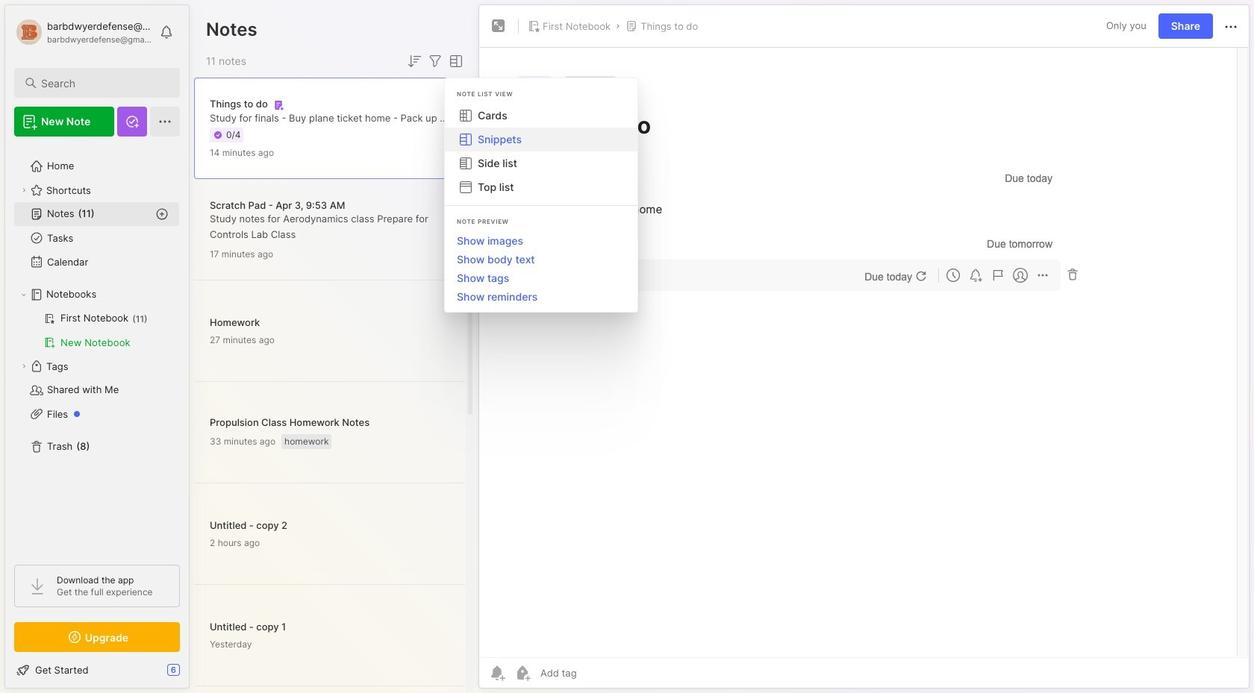 Task type: vqa. For each thing, say whether or not it's contained in the screenshot.
note editor TEXT BOX
yes



Task type: describe. For each thing, give the bounding box(es) containing it.
note window element
[[479, 4, 1250, 693]]

More actions field
[[1222, 17, 1240, 36]]

add a reminder image
[[488, 665, 506, 682]]

Account field
[[14, 17, 152, 47]]

2 dropdown list menu from the top
[[445, 231, 638, 306]]

expand note image
[[490, 17, 508, 35]]

expand tags image
[[19, 362, 28, 371]]

Search text field
[[41, 76, 167, 90]]

expand notebooks image
[[19, 290, 28, 299]]

Help and Learning task checklist field
[[5, 659, 189, 682]]

Add tag field
[[539, 667, 652, 680]]

Sort options field
[[405, 52, 423, 70]]

main element
[[0, 0, 194, 694]]



Task type: locate. For each thing, give the bounding box(es) containing it.
1 dropdown list menu from the top
[[445, 104, 638, 199]]

Note Editor text field
[[479, 47, 1249, 658]]

none search field inside main element
[[41, 74, 167, 92]]

more actions image
[[1222, 18, 1240, 36]]

1 vertical spatial dropdown list menu
[[445, 231, 638, 306]]

View options field
[[444, 52, 465, 70]]

dropdown list menu
[[445, 104, 638, 199], [445, 231, 638, 306]]

menu item
[[445, 128, 638, 152]]

group inside main element
[[14, 307, 179, 355]]

tree inside main element
[[5, 146, 189, 552]]

click to collapse image
[[189, 666, 200, 684]]

add tag image
[[514, 665, 532, 682]]

group
[[14, 307, 179, 355]]

Add filters field
[[426, 52, 444, 70]]

tree
[[5, 146, 189, 552]]

None search field
[[41, 74, 167, 92]]

0 vertical spatial dropdown list menu
[[445, 104, 638, 199]]

add filters image
[[426, 52, 444, 70]]



